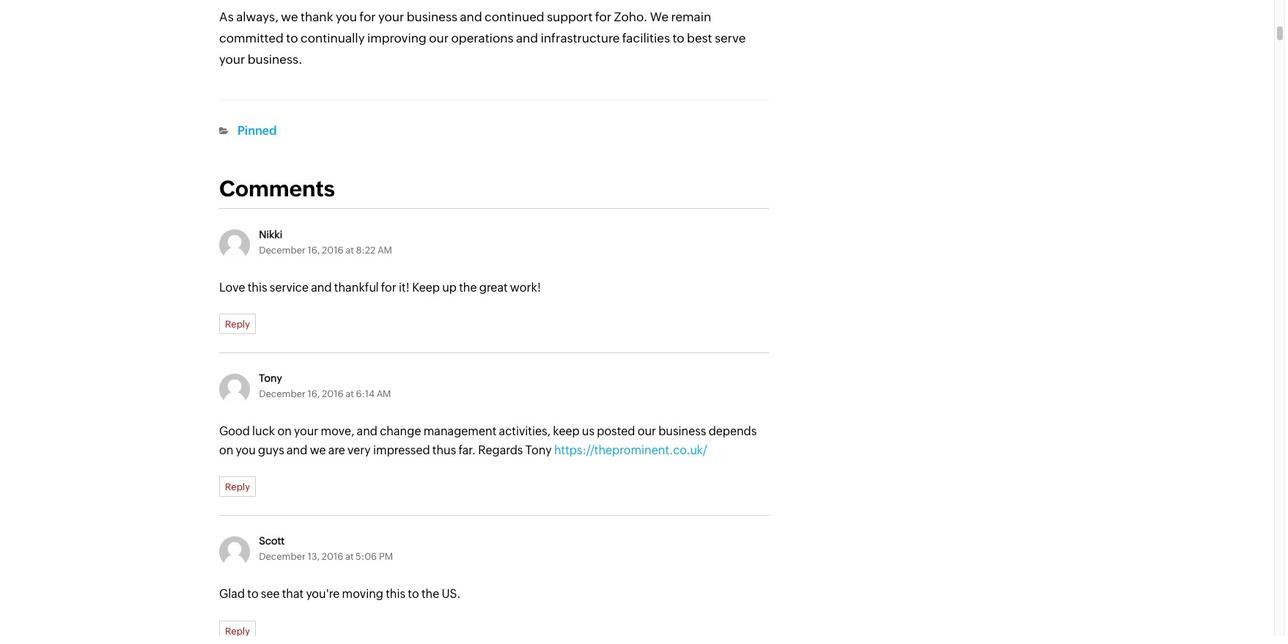 Task type: describe. For each thing, give the bounding box(es) containing it.
our inside good luck on your move, and change management activities, keep us posted our business depends on you guys and we are very impressed thus far. regards tony
[[638, 425, 656, 438]]

posted
[[597, 425, 635, 438]]

our inside as always, we thank you for your business and continued support for zoho. we remain committed to continually improving our operations and infrastructure facilities to best serve your business.
[[429, 31, 449, 45]]

always,
[[236, 10, 278, 24]]

scott
[[259, 535, 285, 547]]

for for love this service and thankful for it! keep up the great work!
[[381, 280, 396, 294]]

16, for and
[[308, 244, 320, 255]]

improving
[[367, 31, 426, 45]]

business inside as always, we thank you for your business and continued support for zoho. we remain committed to continually improving our operations and infrastructure facilities to best serve your business.
[[407, 10, 457, 24]]

far.
[[459, 443, 476, 457]]

guys
[[258, 443, 284, 457]]

keep
[[412, 280, 440, 294]]

december for on
[[259, 389, 306, 400]]

it!
[[399, 280, 410, 294]]

business.
[[248, 52, 302, 67]]

to up the business.
[[286, 31, 298, 45]]

great
[[479, 280, 508, 294]]

to left see
[[247, 587, 258, 601]]

business inside good luck on your move, and change management activities, keep us posted our business depends on you guys and we are very impressed thus far. regards tony
[[658, 425, 706, 438]]

you're
[[306, 587, 340, 601]]

at for you're
[[345, 551, 354, 562]]

operations
[[451, 31, 514, 45]]

infrastructure
[[541, 31, 620, 45]]

nikki
[[259, 228, 282, 240]]

we inside as always, we thank you for your business and continued support for zoho. we remain committed to continually improving our operations and infrastructure facilities to best serve your business.
[[281, 10, 298, 24]]

facilities
[[622, 31, 670, 45]]

regards
[[478, 443, 523, 457]]

service
[[270, 280, 309, 294]]

committed
[[219, 31, 284, 45]]

december 16, 2016 at 6:14 am
[[259, 389, 391, 400]]

13,
[[308, 551, 320, 562]]

glad to see that you're moving this to the us.
[[219, 587, 461, 601]]

2 horizontal spatial for
[[595, 10, 611, 24]]

are
[[328, 443, 345, 457]]

you inside good luck on your move, and change management activities, keep us posted our business depends on you guys and we are very impressed thus far. regards tony
[[236, 443, 256, 457]]

depends
[[709, 425, 757, 438]]

and up operations
[[460, 10, 482, 24]]

remain
[[671, 10, 711, 24]]

for for as always, we thank you for your business and continued support for zoho. we remain committed to continually improving our operations and infrastructure facilities to best serve your business.
[[359, 10, 376, 24]]

and right service
[[311, 280, 332, 294]]

december for see
[[259, 551, 306, 562]]

at for thankful
[[345, 244, 354, 255]]

continually
[[300, 31, 365, 45]]

up
[[442, 280, 457, 294]]

good
[[219, 425, 250, 438]]

december 16, 2016 at 8:22 am
[[259, 244, 392, 255]]

pinned
[[238, 124, 277, 138]]

and up very
[[357, 425, 378, 438]]

december for service
[[259, 244, 306, 255]]

love this service and thankful for it! keep up the great work!
[[219, 280, 541, 294]]

see
[[261, 587, 280, 601]]

pm
[[379, 551, 393, 562]]

serve
[[715, 31, 746, 45]]

us.
[[442, 587, 461, 601]]

to left best
[[672, 31, 684, 45]]

2 horizontal spatial your
[[378, 10, 404, 24]]



Task type: locate. For each thing, give the bounding box(es) containing it.
2 reply link from the top
[[219, 477, 256, 497]]

1 vertical spatial december
[[259, 389, 306, 400]]

support
[[547, 10, 593, 24]]

reply link for good luck on your move, and change management activities, keep us posted our business depends on you guys and we are very impressed thus far. regards tony
[[219, 477, 256, 497]]

1 horizontal spatial you
[[336, 10, 357, 24]]

2016 left 6:14
[[322, 389, 344, 400]]

1 vertical spatial reply
[[225, 482, 250, 493]]

as
[[219, 10, 234, 24]]

1 vertical spatial 2016
[[322, 389, 344, 400]]

1 vertical spatial tony
[[525, 443, 552, 457]]

the
[[459, 280, 477, 294], [421, 587, 439, 601]]

2 vertical spatial at
[[345, 551, 354, 562]]

6:14
[[356, 389, 375, 400]]

1 reply from the top
[[225, 319, 250, 330]]

1 reply link from the top
[[219, 314, 256, 334]]

am for for
[[377, 244, 392, 255]]

3 december from the top
[[259, 551, 306, 562]]

and
[[460, 10, 482, 24], [516, 31, 538, 45], [311, 280, 332, 294], [357, 425, 378, 438], [287, 443, 307, 457]]

your inside good luck on your move, and change management activities, keep us posted our business depends on you guys and we are very impressed thus far. regards tony
[[294, 425, 318, 438]]

thus
[[432, 443, 456, 457]]

pinned link
[[238, 124, 277, 138]]

2 vertical spatial 2016
[[322, 551, 343, 562]]

reply down love
[[225, 319, 250, 330]]

0 vertical spatial december
[[259, 244, 306, 255]]

1 vertical spatial your
[[219, 52, 245, 67]]

at left 8:22 at the left top
[[345, 244, 354, 255]]

tony down activities,
[[525, 443, 552, 457]]

you up 'continually'
[[336, 10, 357, 24]]

moving
[[342, 587, 383, 601]]

0 vertical spatial on
[[277, 425, 292, 438]]

december 16, 2016 at 8:22 am link
[[259, 244, 392, 255]]

you
[[336, 10, 357, 24], [236, 443, 256, 457]]

2 vertical spatial december
[[259, 551, 306, 562]]

2016 left 8:22 at the left top
[[322, 244, 344, 255]]

reply link
[[219, 314, 256, 334], [219, 477, 256, 497]]

good luck on your move, and change management activities, keep us posted our business depends on you guys and we are very impressed thus far. regards tony
[[219, 425, 757, 457]]

0 vertical spatial 16,
[[308, 244, 320, 255]]

1 vertical spatial at
[[345, 389, 354, 400]]

the left us.
[[421, 587, 439, 601]]

am
[[377, 244, 392, 255], [377, 389, 391, 400]]

reply down "good"
[[225, 482, 250, 493]]

1 vertical spatial we
[[310, 443, 326, 457]]

tony
[[259, 372, 282, 384], [525, 443, 552, 457]]

for up improving
[[359, 10, 376, 24]]

for left it!
[[381, 280, 396, 294]]

1 16, from the top
[[308, 244, 320, 255]]

1 vertical spatial 16,
[[308, 389, 320, 400]]

thankful
[[334, 280, 379, 294]]

your up improving
[[378, 10, 404, 24]]

2 16, from the top
[[308, 389, 320, 400]]

1 horizontal spatial your
[[294, 425, 318, 438]]

as always, we thank you for your business and continued support for zoho. we remain committed to continually improving our operations and infrastructure facilities to best serve your business.
[[219, 10, 746, 67]]

at
[[345, 244, 354, 255], [345, 389, 354, 400], [345, 551, 354, 562]]

16,
[[308, 244, 320, 255], [308, 389, 320, 400]]

1 horizontal spatial the
[[459, 280, 477, 294]]

2 december from the top
[[259, 389, 306, 400]]

this
[[248, 280, 267, 294], [386, 587, 405, 601]]

16, for your
[[308, 389, 320, 400]]

1 horizontal spatial for
[[381, 280, 396, 294]]

for
[[359, 10, 376, 24], [595, 10, 611, 24], [381, 280, 396, 294]]

that
[[282, 587, 304, 601]]

1 horizontal spatial our
[[638, 425, 656, 438]]

0 horizontal spatial on
[[219, 443, 233, 457]]

we inside good luck on your move, and change management activities, keep us posted our business depends on you guys and we are very impressed thus far. regards tony
[[310, 443, 326, 457]]

reply link down love
[[219, 314, 256, 334]]

very
[[348, 443, 371, 457]]

0 vertical spatial reply
[[225, 319, 250, 330]]

this right moving
[[386, 587, 405, 601]]

to left us.
[[408, 587, 419, 601]]

1 vertical spatial you
[[236, 443, 256, 457]]

best
[[687, 31, 712, 45]]

work!
[[510, 280, 541, 294]]

16, left 6:14
[[308, 389, 320, 400]]

0 horizontal spatial the
[[421, 587, 439, 601]]

1 vertical spatial business
[[658, 425, 706, 438]]

you down "good"
[[236, 443, 256, 457]]

2 reply from the top
[[225, 482, 250, 493]]

on
[[277, 425, 292, 438], [219, 443, 233, 457]]

0 horizontal spatial your
[[219, 52, 245, 67]]

am for and
[[377, 389, 391, 400]]

december
[[259, 244, 306, 255], [259, 389, 306, 400], [259, 551, 306, 562]]

we left are
[[310, 443, 326, 457]]

december 16, 2016 at 6:14 am link
[[259, 389, 391, 400]]

your left move, on the bottom of the page
[[294, 425, 318, 438]]

reply link for love this service and thankful for it! keep up the great work!
[[219, 314, 256, 334]]

1 horizontal spatial we
[[310, 443, 326, 457]]

continued
[[485, 10, 544, 24]]

0 vertical spatial business
[[407, 10, 457, 24]]

december 13, 2016 at 5:06 pm
[[259, 551, 393, 562]]

1 horizontal spatial on
[[277, 425, 292, 438]]

your down committed
[[219, 52, 245, 67]]

0 vertical spatial your
[[378, 10, 404, 24]]

business left depends
[[658, 425, 706, 438]]

at for move,
[[345, 389, 354, 400]]

0 vertical spatial 2016
[[322, 244, 344, 255]]

comments
[[219, 176, 335, 202]]

1 vertical spatial on
[[219, 443, 233, 457]]

our up the https://theprominent.co.uk/ link
[[638, 425, 656, 438]]

tony inside good luck on your move, and change management activities, keep us posted our business depends on you guys and we are very impressed thus far. regards tony
[[525, 443, 552, 457]]

0 horizontal spatial tony
[[259, 372, 282, 384]]

0 vertical spatial am
[[377, 244, 392, 255]]

luck
[[252, 425, 275, 438]]

reply for love this service and thankful for it! keep up the great work!
[[225, 319, 250, 330]]

this right love
[[248, 280, 267, 294]]

1 vertical spatial the
[[421, 587, 439, 601]]

we left thank
[[281, 10, 298, 24]]

business
[[407, 10, 457, 24], [658, 425, 706, 438]]

0 vertical spatial at
[[345, 244, 354, 255]]

0 horizontal spatial you
[[236, 443, 256, 457]]

am right 6:14
[[377, 389, 391, 400]]

december down scott
[[259, 551, 306, 562]]

8:22
[[356, 244, 376, 255]]

1 vertical spatial this
[[386, 587, 405, 601]]

your
[[378, 10, 404, 24], [219, 52, 245, 67], [294, 425, 318, 438]]

1 vertical spatial am
[[377, 389, 391, 400]]

keep
[[553, 425, 580, 438]]

0 horizontal spatial this
[[248, 280, 267, 294]]

reply link down "good"
[[219, 477, 256, 497]]

december 13, 2016 at 5:06 pm link
[[259, 551, 393, 562]]

0 vertical spatial the
[[459, 280, 477, 294]]

https://theprominent.co.uk/
[[554, 443, 707, 457]]

0 vertical spatial our
[[429, 31, 449, 45]]

folder open image
[[219, 127, 229, 136]]

for left the zoho.
[[595, 10, 611, 24]]

1 horizontal spatial business
[[658, 425, 706, 438]]

to
[[286, 31, 298, 45], [672, 31, 684, 45], [247, 587, 258, 601], [408, 587, 419, 601]]

and right guys
[[287, 443, 307, 457]]

0 vertical spatial reply link
[[219, 314, 256, 334]]

1 vertical spatial our
[[638, 425, 656, 438]]

reply
[[225, 319, 250, 330], [225, 482, 250, 493]]

business up improving
[[407, 10, 457, 24]]

https://theprominent.co.uk/ link
[[554, 443, 707, 457]]

december down "nikki"
[[259, 244, 306, 255]]

we
[[281, 10, 298, 24], [310, 443, 326, 457]]

you inside as always, we thank you for your business and continued support for zoho. we remain committed to continually improving our operations and infrastructure facilities to best serve your business.
[[336, 10, 357, 24]]

on right luck
[[277, 425, 292, 438]]

december up luck
[[259, 389, 306, 400]]

on down "good"
[[219, 443, 233, 457]]

0 horizontal spatial business
[[407, 10, 457, 24]]

2 vertical spatial your
[[294, 425, 318, 438]]

am right 8:22 at the left top
[[377, 244, 392, 255]]

2016
[[322, 244, 344, 255], [322, 389, 344, 400], [322, 551, 343, 562]]

2016 right '13,' at the left bottom of page
[[322, 551, 343, 562]]

1 vertical spatial reply link
[[219, 477, 256, 497]]

0 vertical spatial tony
[[259, 372, 282, 384]]

management
[[423, 425, 497, 438]]

our
[[429, 31, 449, 45], [638, 425, 656, 438]]

we
[[650, 10, 669, 24]]

our right improving
[[429, 31, 449, 45]]

us
[[582, 425, 595, 438]]

reply for good luck on your move, and change management activities, keep us posted our business depends on you guys and we are very impressed thus far. regards tony
[[225, 482, 250, 493]]

1 horizontal spatial tony
[[525, 443, 552, 457]]

0 vertical spatial this
[[248, 280, 267, 294]]

thank
[[301, 10, 333, 24]]

1 december from the top
[[259, 244, 306, 255]]

0 vertical spatial you
[[336, 10, 357, 24]]

0 vertical spatial we
[[281, 10, 298, 24]]

2016 for move,
[[322, 389, 344, 400]]

and down continued
[[516, 31, 538, 45]]

change
[[380, 425, 421, 438]]

0 horizontal spatial we
[[281, 10, 298, 24]]

impressed
[[373, 443, 430, 457]]

the right up
[[459, 280, 477, 294]]

glad
[[219, 587, 245, 601]]

love
[[219, 280, 245, 294]]

activities,
[[499, 425, 551, 438]]

16, up service
[[308, 244, 320, 255]]

at left 6:14
[[345, 389, 354, 400]]

move,
[[321, 425, 354, 438]]

0 horizontal spatial our
[[429, 31, 449, 45]]

0 horizontal spatial for
[[359, 10, 376, 24]]

1 horizontal spatial this
[[386, 587, 405, 601]]

zoho.
[[614, 10, 648, 24]]

5:06
[[356, 551, 377, 562]]

tony up luck
[[259, 372, 282, 384]]

2016 for thankful
[[322, 244, 344, 255]]

2016 for you're
[[322, 551, 343, 562]]

at left 5:06
[[345, 551, 354, 562]]



Task type: vqa. For each thing, say whether or not it's contained in the screenshot.
Them to the right
no



